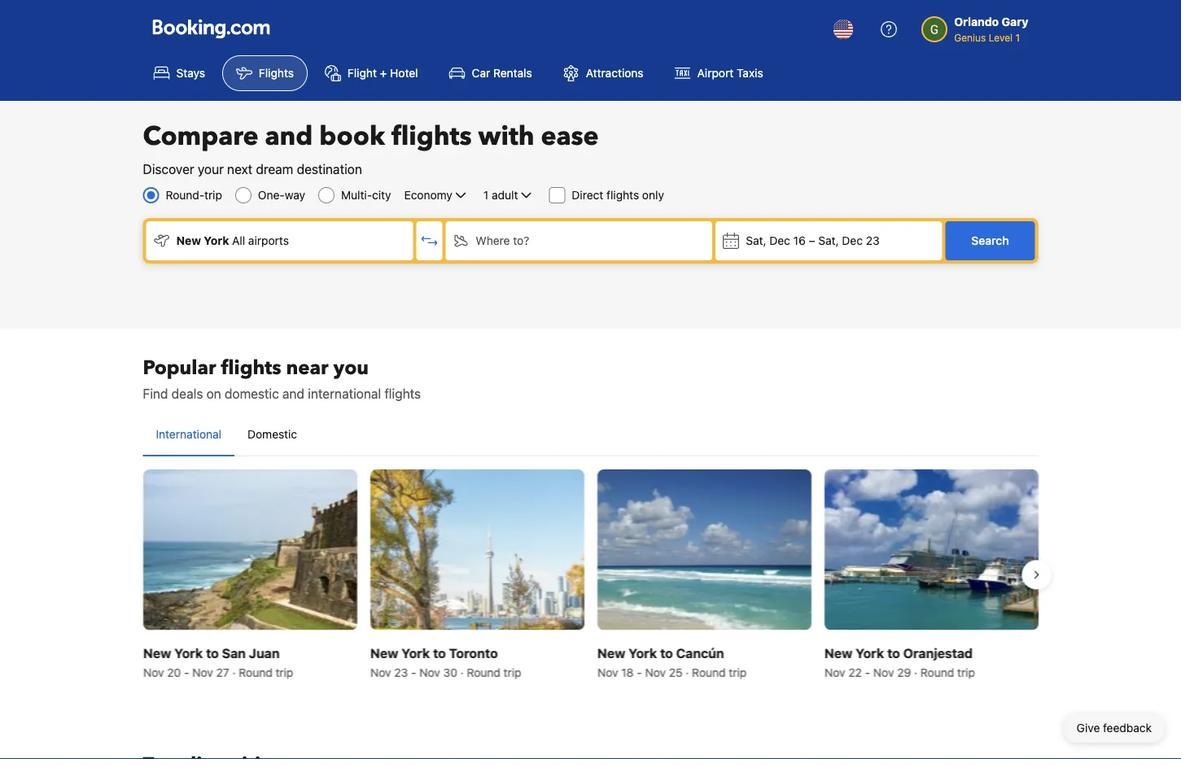 Task type: locate. For each thing, give the bounding box(es) containing it.
· inside the new york to oranjestad nov 22 - nov 29 · round trip
[[914, 666, 917, 679]]

to for oranjestad
[[887, 646, 900, 661]]

to left san
[[206, 646, 219, 661]]

0 vertical spatial 1
[[1016, 32, 1020, 43]]

round down cancún
[[692, 666, 726, 679]]

trip inside new york to cancún nov 18 - nov 25 · round trip
[[729, 666, 747, 679]]

· right 29
[[914, 666, 917, 679]]

trip for new york to oranjestad
[[957, 666, 975, 679]]

domestic
[[225, 386, 279, 402]]

york inside the new york to oranjestad nov 22 - nov 29 · round trip
[[856, 646, 884, 661]]

to inside new york to san juan nov 20 - nov 27 · round trip
[[206, 646, 219, 661]]

to up 25
[[660, 646, 673, 661]]

flights up economy
[[392, 119, 472, 154]]

tab list
[[143, 414, 1039, 458]]

3 - from the left
[[637, 666, 642, 679]]

1 - from the left
[[184, 666, 189, 679]]

dec left the 16 on the top
[[770, 234, 791, 248]]

29
[[897, 666, 911, 679]]

2 round from the left
[[467, 666, 500, 679]]

feedback
[[1104, 722, 1152, 735]]

1 left adult at the top left of page
[[484, 189, 489, 202]]

0 horizontal spatial 1
[[484, 189, 489, 202]]

-
[[184, 666, 189, 679], [411, 666, 416, 679], [637, 666, 642, 679], [865, 666, 870, 679]]

23 right –
[[866, 234, 880, 248]]

3 round from the left
[[692, 666, 726, 679]]

25
[[669, 666, 683, 679]]

1 to from the left
[[206, 646, 219, 661]]

sat, dec 16 – sat, dec 23
[[746, 234, 880, 248]]

· right 27
[[232, 666, 235, 679]]

23 left 30 on the left of the page
[[394, 666, 408, 679]]

york left "toronto"
[[401, 646, 430, 661]]

flights inside "compare and book flights with ease discover your next dream destination"
[[392, 119, 472, 154]]

where to? button
[[446, 222, 713, 261]]

trip down oranjestad
[[957, 666, 975, 679]]

new inside the new york to oranjestad nov 22 - nov 29 · round trip
[[825, 646, 853, 661]]

· inside 'new york to toronto nov 23 - nov 30 · round trip'
[[460, 666, 464, 679]]

2 nov from the left
[[192, 666, 213, 679]]

search button
[[946, 222, 1035, 261]]

only
[[643, 189, 664, 202]]

–
[[809, 234, 816, 248]]

new york to san juan image
[[143, 470, 357, 631]]

new inside new york to san juan nov 20 - nov 27 · round trip
[[143, 646, 171, 661]]

23 inside sat, dec 16 – sat, dec 23 dropdown button
[[866, 234, 880, 248]]

trip for new york to toronto
[[503, 666, 521, 679]]

flights up domestic
[[221, 355, 281, 382]]

york up 18
[[628, 646, 657, 661]]

york for airports
[[204, 234, 229, 248]]

york
[[204, 234, 229, 248], [174, 646, 203, 661], [401, 646, 430, 661], [628, 646, 657, 661], [856, 646, 884, 661]]

car rentals link
[[435, 55, 546, 91]]

region
[[130, 463, 1052, 688]]

sat, right –
[[819, 234, 839, 248]]

airport taxis link
[[661, 55, 777, 91]]

york left all
[[204, 234, 229, 248]]

airport
[[698, 66, 734, 80]]

and
[[265, 119, 313, 154], [283, 386, 305, 402]]

·
[[232, 666, 235, 679], [460, 666, 464, 679], [686, 666, 689, 679], [914, 666, 917, 679]]

compare
[[143, 119, 259, 154]]

multi-city
[[341, 189, 391, 202]]

1
[[1016, 32, 1020, 43], [484, 189, 489, 202]]

destination
[[297, 162, 362, 177]]

new york all airports
[[176, 234, 289, 248]]

1 horizontal spatial 1
[[1016, 32, 1020, 43]]

round-
[[166, 189, 204, 202]]

22
[[848, 666, 862, 679]]

round inside 'new york to toronto nov 23 - nov 30 · round trip'
[[467, 666, 500, 679]]

new inside 'new york to toronto nov 23 - nov 30 · round trip'
[[370, 646, 398, 661]]

sat, left the 16 on the top
[[746, 234, 767, 248]]

dec right –
[[842, 234, 863, 248]]

- left 30 on the left of the page
[[411, 666, 416, 679]]

2 - from the left
[[411, 666, 416, 679]]

trip for new york to cancún
[[729, 666, 747, 679]]

stays link
[[140, 55, 219, 91]]

trip
[[204, 189, 222, 202], [275, 666, 293, 679], [503, 666, 521, 679], [729, 666, 747, 679], [957, 666, 975, 679]]

1 horizontal spatial 23
[[866, 234, 880, 248]]

- inside new york to cancún nov 18 - nov 25 · round trip
[[637, 666, 642, 679]]

to up 30 on the left of the page
[[433, 646, 446, 661]]

orlando
[[955, 15, 999, 29]]

gary
[[1002, 15, 1029, 29]]

new for new york to oranjestad
[[825, 646, 853, 661]]

york up 20
[[174, 646, 203, 661]]

and down near
[[283, 386, 305, 402]]

1 sat, from the left
[[746, 234, 767, 248]]

ease
[[541, 119, 599, 154]]

airport taxis
[[698, 66, 764, 80]]

trip inside the new york to oranjestad nov 22 - nov 29 · round trip
[[957, 666, 975, 679]]

booking.com logo image
[[153, 19, 270, 39], [153, 19, 270, 39]]

1 nov from the left
[[143, 666, 164, 679]]

new
[[176, 234, 201, 248], [143, 646, 171, 661], [370, 646, 398, 661], [597, 646, 625, 661], [825, 646, 853, 661]]

round down "toronto"
[[467, 666, 500, 679]]

way
[[285, 189, 305, 202]]

direct
[[572, 189, 604, 202]]

4 round from the left
[[921, 666, 954, 679]]

0 horizontal spatial 23
[[394, 666, 408, 679]]

1 adult button
[[482, 186, 536, 205]]

round inside new york to san juan nov 20 - nov 27 · round trip
[[238, 666, 272, 679]]

trip right 25
[[729, 666, 747, 679]]

one-way
[[258, 189, 305, 202]]

car rentals
[[472, 66, 532, 80]]

to?
[[513, 234, 530, 248]]

deals
[[172, 386, 203, 402]]

· right 30 on the left of the page
[[460, 666, 464, 679]]

4 · from the left
[[914, 666, 917, 679]]

and inside the popular flights near you find deals on domestic and international flights
[[283, 386, 305, 402]]

· inside new york to san juan nov 20 - nov 27 · round trip
[[232, 666, 235, 679]]

and up dream
[[265, 119, 313, 154]]

0 horizontal spatial sat,
[[746, 234, 767, 248]]

1 down the gary
[[1016, 32, 1020, 43]]

to for cancún
[[660, 646, 673, 661]]

- inside the new york to oranjestad nov 22 - nov 29 · round trip
[[865, 666, 870, 679]]

new york to san juan nov 20 - nov 27 · round trip
[[143, 646, 293, 679]]

new york to oranjestad nov 22 - nov 29 · round trip
[[825, 646, 975, 679]]

where
[[476, 234, 510, 248]]

airports
[[248, 234, 289, 248]]

- inside 'new york to toronto nov 23 - nov 30 · round trip'
[[411, 666, 416, 679]]

round down juan
[[238, 666, 272, 679]]

new york to cancún image
[[597, 470, 812, 631]]

· for new york to cancún
[[686, 666, 689, 679]]

0 horizontal spatial dec
[[770, 234, 791, 248]]

1 vertical spatial and
[[283, 386, 305, 402]]

domestic
[[248, 428, 297, 441]]

york for toronto
[[401, 646, 430, 661]]

level
[[989, 32, 1013, 43]]

give
[[1077, 722, 1100, 735]]

york inside new york to san juan nov 20 - nov 27 · round trip
[[174, 646, 203, 661]]

to inside the new york to oranjestad nov 22 - nov 29 · round trip
[[887, 646, 900, 661]]

3 · from the left
[[686, 666, 689, 679]]

book
[[320, 119, 385, 154]]

· inside new york to cancún nov 18 - nov 25 · round trip
[[686, 666, 689, 679]]

· right 25
[[686, 666, 689, 679]]

27
[[216, 666, 229, 679]]

san
[[222, 646, 245, 661]]

round
[[238, 666, 272, 679], [467, 666, 500, 679], [692, 666, 726, 679], [921, 666, 954, 679]]

to
[[206, 646, 219, 661], [433, 646, 446, 661], [660, 646, 673, 661], [887, 646, 900, 661]]

+
[[380, 66, 387, 80]]

york inside new york to cancún nov 18 - nov 25 · round trip
[[628, 646, 657, 661]]

to up 29
[[887, 646, 900, 661]]

trip inside new york to san juan nov 20 - nov 27 · round trip
[[275, 666, 293, 679]]

1 horizontal spatial dec
[[842, 234, 863, 248]]

attractions
[[586, 66, 644, 80]]

0 vertical spatial 23
[[866, 234, 880, 248]]

round inside the new york to oranjestad nov 22 - nov 29 · round trip
[[921, 666, 954, 679]]

flights
[[392, 119, 472, 154], [607, 189, 639, 202], [221, 355, 281, 382], [385, 386, 421, 402]]

trip inside 'new york to toronto nov 23 - nov 30 · round trip'
[[503, 666, 521, 679]]

2 to from the left
[[433, 646, 446, 661]]

2 · from the left
[[460, 666, 464, 679]]

3 to from the left
[[660, 646, 673, 661]]

dec
[[770, 234, 791, 248], [842, 234, 863, 248]]

york inside 'new york to toronto nov 23 - nov 30 · round trip'
[[401, 646, 430, 661]]

sat,
[[746, 234, 767, 248], [819, 234, 839, 248]]

trip right 30 on the left of the page
[[503, 666, 521, 679]]

york up "22"
[[856, 646, 884, 661]]

with
[[478, 119, 535, 154]]

york for oranjestad
[[856, 646, 884, 661]]

23 inside 'new york to toronto nov 23 - nov 30 · round trip'
[[394, 666, 408, 679]]

- right "22"
[[865, 666, 870, 679]]

4 - from the left
[[865, 666, 870, 679]]

1 · from the left
[[232, 666, 235, 679]]

flights left only
[[607, 189, 639, 202]]

- right 18
[[637, 666, 642, 679]]

0 vertical spatial and
[[265, 119, 313, 154]]

1 round from the left
[[238, 666, 272, 679]]

- right 20
[[184, 666, 189, 679]]

trip down juan
[[275, 666, 293, 679]]

to inside 'new york to toronto nov 23 - nov 30 · round trip'
[[433, 646, 446, 661]]

1 vertical spatial 23
[[394, 666, 408, 679]]

8 nov from the left
[[873, 666, 894, 679]]

new inside new york to cancún nov 18 - nov 25 · round trip
[[597, 646, 625, 661]]

- inside new york to san juan nov 20 - nov 27 · round trip
[[184, 666, 189, 679]]

1 vertical spatial 1
[[484, 189, 489, 202]]

- for new york to oranjestad
[[865, 666, 870, 679]]

popular flights near you find deals on domestic and international flights
[[143, 355, 421, 402]]

international button
[[143, 414, 235, 456]]

to inside new york to cancún nov 18 - nov 25 · round trip
[[660, 646, 673, 661]]

flights link
[[222, 55, 308, 91]]

1 horizontal spatial sat,
[[819, 234, 839, 248]]

round down oranjestad
[[921, 666, 954, 679]]

round inside new york to cancún nov 18 - nov 25 · round trip
[[692, 666, 726, 679]]

23
[[866, 234, 880, 248], [394, 666, 408, 679]]

4 to from the left
[[887, 646, 900, 661]]



Task type: vqa. For each thing, say whether or not it's contained in the screenshot.
location! at right
no



Task type: describe. For each thing, give the bounding box(es) containing it.
new york to oranjestad image
[[825, 470, 1039, 631]]

taxis
[[737, 66, 764, 80]]

economy
[[404, 189, 453, 202]]

dream
[[256, 162, 293, 177]]

new for new york to toronto
[[370, 646, 398, 661]]

near
[[286, 355, 329, 382]]

all
[[232, 234, 245, 248]]

multi-
[[341, 189, 372, 202]]

flight + hotel link
[[311, 55, 432, 91]]

attractions link
[[550, 55, 658, 91]]

sat, dec 16 – sat, dec 23 button
[[716, 222, 943, 261]]

give feedback button
[[1064, 714, 1165, 744]]

round for new york to toronto
[[467, 666, 500, 679]]

and inside "compare and book flights with ease discover your next dream destination"
[[265, 119, 313, 154]]

discover
[[143, 162, 194, 177]]

oranjestad
[[903, 646, 973, 661]]

cancún
[[676, 646, 724, 661]]

1 adult
[[484, 189, 518, 202]]

flights right "international" at the left of the page
[[385, 386, 421, 402]]

new for new york to san juan
[[143, 646, 171, 661]]

18
[[621, 666, 634, 679]]

region containing new york to san juan
[[130, 463, 1052, 688]]

20
[[167, 666, 181, 679]]

york for cancún
[[628, 646, 657, 661]]

to for san
[[206, 646, 219, 661]]

rentals
[[494, 66, 532, 80]]

direct flights only
[[572, 189, 664, 202]]

genius
[[955, 32, 986, 43]]

toronto
[[449, 646, 498, 661]]

hotel
[[390, 66, 418, 80]]

trip down your
[[204, 189, 222, 202]]

6 nov from the left
[[645, 666, 666, 679]]

your
[[198, 162, 224, 177]]

flight + hotel
[[348, 66, 418, 80]]

give feedback
[[1077, 722, 1152, 735]]

16
[[794, 234, 806, 248]]

york for san
[[174, 646, 203, 661]]

juan
[[249, 646, 279, 661]]

tab list containing international
[[143, 414, 1039, 458]]

4 nov from the left
[[419, 666, 440, 679]]

search
[[972, 234, 1009, 248]]

one-
[[258, 189, 285, 202]]

you
[[334, 355, 369, 382]]

flights
[[259, 66, 294, 80]]

where to?
[[476, 234, 530, 248]]

· for new york to toronto
[[460, 666, 464, 679]]

on
[[206, 386, 221, 402]]

30
[[443, 666, 457, 679]]

to for toronto
[[433, 646, 446, 661]]

7 nov from the left
[[825, 666, 845, 679]]

new york to toronto image
[[370, 470, 584, 631]]

new york to cancún nov 18 - nov 25 · round trip
[[597, 646, 747, 679]]

car
[[472, 66, 490, 80]]

stays
[[176, 66, 205, 80]]

international
[[308, 386, 381, 402]]

- for new york to toronto
[[411, 666, 416, 679]]

· for new york to oranjestad
[[914, 666, 917, 679]]

new for new york
[[176, 234, 201, 248]]

adult
[[492, 189, 518, 202]]

2 sat, from the left
[[819, 234, 839, 248]]

domestic button
[[235, 414, 310, 456]]

round for new york to cancún
[[692, 666, 726, 679]]

popular
[[143, 355, 216, 382]]

5 nov from the left
[[597, 666, 618, 679]]

city
[[372, 189, 391, 202]]

1 inside orlando gary genius level 1
[[1016, 32, 1020, 43]]

new york to toronto nov 23 - nov 30 · round trip
[[370, 646, 521, 679]]

1 dec from the left
[[770, 234, 791, 248]]

round-trip
[[166, 189, 222, 202]]

3 nov from the left
[[370, 666, 391, 679]]

find
[[143, 386, 168, 402]]

2 dec from the left
[[842, 234, 863, 248]]

- for new york to cancún
[[637, 666, 642, 679]]

compare and book flights with ease discover your next dream destination
[[143, 119, 599, 177]]

1 inside dropdown button
[[484, 189, 489, 202]]

flight
[[348, 66, 377, 80]]

orlando gary genius level 1
[[955, 15, 1029, 43]]

new for new york to cancún
[[597, 646, 625, 661]]

next
[[227, 162, 253, 177]]

round for new york to oranjestad
[[921, 666, 954, 679]]

international
[[156, 428, 222, 441]]



